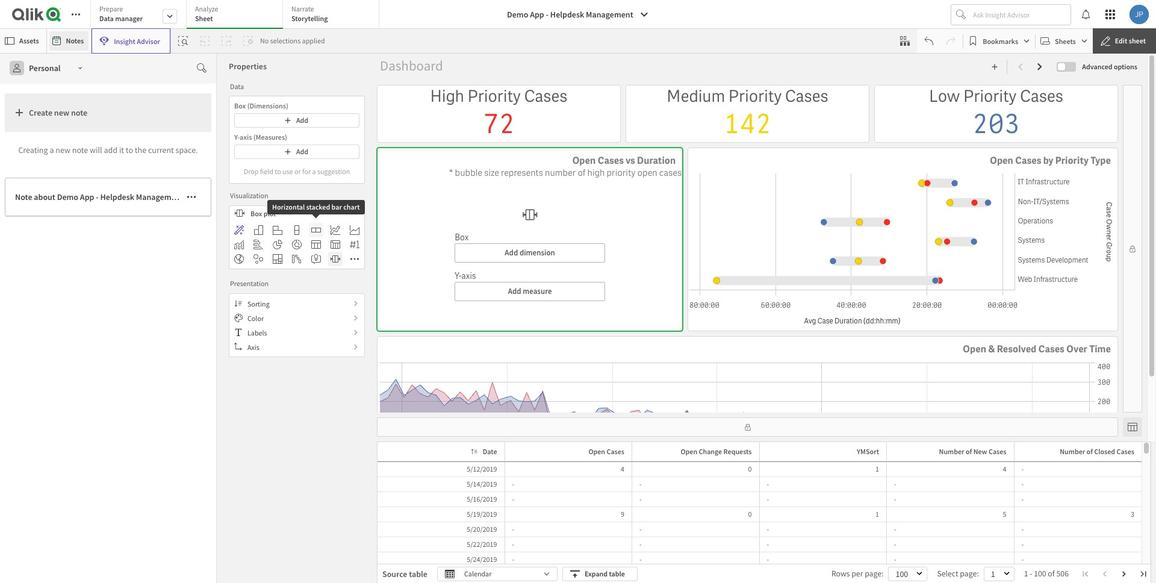 Task type: vqa. For each thing, say whether or not it's contained in the screenshot.
Home
no



Task type: describe. For each thing, give the bounding box(es) containing it.
type
[[1091, 154, 1112, 167]]

data inside the prepare data manager
[[99, 14, 114, 23]]

1 horizontal spatial app
[[530, 9, 545, 20]]

properties
[[229, 61, 267, 72]]

number for number of new cases
[[940, 447, 965, 456]]

next sheet: performance image
[[1036, 62, 1046, 72]]

&
[[989, 343, 996, 356]]

add button for y-axis (measures)
[[234, 145, 360, 159]]

insight advisor
[[114, 36, 160, 45]]

Ask Insight Advisor text field
[[971, 5, 1071, 24]]

note inside button
[[71, 107, 87, 118]]

notes button
[[49, 31, 89, 51]]

go to the last page image
[[1141, 571, 1148, 578]]

number of closed cases
[[1061, 447, 1135, 456]]

insight advisor button
[[92, 28, 171, 54]]

sorting
[[248, 299, 270, 308]]

selections tool image
[[901, 36, 911, 46]]

showing 101 rows and 6 columns. use arrow keys to navigate in table cells and tab to move to pagination controls. for the full range of keyboard navigation, see the documentation. element
[[378, 442, 1143, 583]]

add
[[104, 144, 118, 155]]

add inside box add dimension
[[505, 248, 518, 258]]

insight
[[114, 36, 136, 45]]

3
[[1132, 510, 1135, 519]]

chart
[[344, 202, 360, 212]]

2 page from the left
[[961, 569, 978, 579]]

*
[[449, 167, 453, 179]]

of left new
[[967, 447, 973, 456]]

analyze sheet
[[195, 4, 218, 23]]

sheet
[[195, 14, 213, 23]]

demo app - helpdesk management button
[[500, 5, 657, 24]]

pie chart image
[[273, 240, 283, 249]]

notes
[[66, 36, 84, 45]]

analyze
[[195, 4, 218, 13]]

personal
[[29, 63, 61, 74]]

dashboard button
[[377, 56, 446, 75]]

5/19/2019
[[467, 510, 497, 519]]

table for expand table
[[609, 569, 625, 578]]

cases inside high priority cases 72
[[525, 86, 568, 107]]

tab list inside application
[[90, 0, 384, 30]]

horizontal stacked bar chart
[[272, 202, 360, 212]]

vertical combo chart image
[[234, 240, 244, 249]]

sheets
[[1056, 36, 1077, 45]]

add dimension button
[[455, 244, 606, 263]]

edit sheet button
[[1094, 28, 1157, 54]]

go to the next page image
[[1121, 571, 1129, 578]]

open
[[638, 167, 658, 179]]

bubble
[[455, 167, 483, 179]]

search notes image
[[197, 63, 207, 73]]

y- for y-axis add measure
[[455, 271, 462, 281]]

0 horizontal spatial a
[[50, 144, 54, 155]]

5
[[1004, 510, 1007, 519]]

options
[[1115, 62, 1138, 71]]

source
[[383, 569, 408, 580]]

advanced options
[[1083, 62, 1138, 71]]

y- for y-axis (measures)
[[234, 133, 240, 142]]

axis
[[248, 343, 260, 352]]

sheet
[[1130, 36, 1147, 45]]

bookmarks
[[984, 36, 1019, 45]]

storytelling
[[292, 14, 328, 23]]

select
[[938, 569, 959, 579]]

application containing 72
[[0, 0, 1157, 583]]

color
[[248, 314, 264, 323]]

open for duration
[[573, 154, 596, 167]]

high
[[588, 167, 605, 179]]

stacked
[[306, 202, 330, 212]]

calendar button
[[437, 567, 558, 582]]

create new note
[[29, 107, 87, 118]]

table image
[[312, 240, 321, 249]]

high priority cases 72
[[431, 86, 568, 142]]

horizontal
[[272, 202, 305, 212]]

new inside button
[[54, 107, 69, 118]]

203
[[973, 107, 1021, 142]]

creating
[[18, 144, 48, 155]]

click to unlock sheet layout image
[[745, 424, 752, 431]]

72
[[483, 107, 515, 142]]

size
[[485, 167, 500, 179]]

1 horizontal spatial to
[[275, 167, 281, 176]]

requests
[[724, 447, 752, 456]]

hide source table viewer image
[[1129, 422, 1138, 432]]

color button
[[230, 311, 365, 325]]

dimension
[[520, 248, 556, 258]]

5/14/2019
[[467, 480, 497, 489]]

narrate
[[292, 4, 314, 13]]

horizontal stacked bar chart image
[[312, 225, 321, 235]]

0 vertical spatial to
[[126, 144, 133, 155]]

will
[[90, 144, 102, 155]]

create new note button
[[5, 93, 212, 132]]

1 vertical spatial management
[[136, 192, 183, 202]]

james peterson image
[[1130, 5, 1150, 24]]

date button
[[467, 445, 502, 459]]

1 4 from the left
[[621, 465, 625, 474]]

labels button
[[230, 325, 365, 340]]

cases
[[660, 167, 682, 179]]

open cases vs duration * bubble size represents number of high priority open cases
[[449, 154, 682, 179]]

0 horizontal spatial app
[[80, 192, 94, 202]]

scatter plot image
[[254, 254, 263, 264]]

open & resolved cases over time
[[964, 343, 1112, 356]]

0 horizontal spatial demo
[[57, 192, 78, 202]]

1 horizontal spatial data
[[230, 82, 244, 91]]

presentation
[[230, 279, 269, 288]]

manager
[[115, 14, 143, 23]]

vertical grouped bar chart image
[[254, 225, 263, 235]]

table for source table
[[409, 569, 428, 580]]

note about demo app - helpdesk management (november 16, 2023) button
[[5, 178, 260, 216]]

axis for y-axis (measures)
[[240, 133, 252, 142]]

represents
[[501, 167, 544, 179]]

5/16/2019
[[467, 495, 497, 504]]

2 : from the left
[[978, 569, 980, 579]]

0 for 9
[[749, 510, 752, 519]]

expand
[[585, 569, 608, 578]]

2 vertical spatial 1
[[1025, 569, 1029, 579]]

open inside open change requests button
[[681, 447, 698, 456]]

number for number of closed cases
[[1061, 447, 1086, 456]]

date
[[483, 447, 497, 456]]

create
[[29, 107, 52, 118]]

1 page from the left
[[865, 569, 882, 579]]

no selections applied
[[260, 36, 325, 45]]

axis button
[[230, 340, 365, 354]]

5/20/2019
[[467, 525, 497, 534]]

priority for 142
[[729, 86, 782, 107]]

horizontal stacked bar chart tooltip
[[268, 200, 365, 223]]



Task type: locate. For each thing, give the bounding box(es) containing it.
of left high
[[578, 167, 586, 179]]

add measure button
[[455, 282, 606, 301]]

: right select
[[978, 569, 980, 579]]

horizontal grouped bar chart image
[[273, 225, 283, 235]]

note about demo app - helpdesk management (november 16, 2023)
[[15, 192, 260, 202]]

0 horizontal spatial management
[[136, 192, 183, 202]]

1 vertical spatial axis
[[462, 271, 476, 281]]

visualization
[[230, 191, 268, 200]]

pivot table image
[[331, 240, 340, 249]]

1 horizontal spatial table
[[609, 569, 625, 578]]

table
[[409, 569, 428, 580], [609, 569, 625, 578]]

new
[[54, 107, 69, 118], [56, 144, 70, 155]]

priority right "high"
[[468, 86, 521, 107]]

open inside open cases vs duration * bubble size represents number of high priority open cases
[[573, 154, 596, 167]]

box add dimension
[[455, 232, 556, 258]]

medium
[[667, 86, 726, 107]]

0 horizontal spatial 4
[[621, 465, 625, 474]]

undo image
[[925, 36, 935, 46]]

1 horizontal spatial demo
[[507, 9, 529, 20]]

horizontal combo chart image
[[254, 240, 263, 249]]

cases inside open cases vs duration * bubble size represents number of high priority open cases
[[598, 154, 624, 167]]

axis inside 'y-axis add measure'
[[462, 271, 476, 281]]

go to the previous page image
[[1102, 571, 1109, 578]]

number left new
[[940, 447, 965, 456]]

app
[[530, 9, 545, 20], [80, 192, 94, 202]]

1 horizontal spatial :
[[978, 569, 980, 579]]

source table
[[383, 569, 428, 580]]

0 vertical spatial demo
[[507, 9, 529, 20]]

time
[[1090, 343, 1112, 356]]

about
[[34, 192, 55, 202]]

1 vertical spatial demo
[[57, 192, 78, 202]]

1 vertical spatial 1
[[876, 510, 880, 519]]

y- down box add dimension
[[455, 271, 462, 281]]

1 horizontal spatial helpdesk
[[551, 9, 585, 20]]

2 0 from the top
[[749, 510, 752, 519]]

plot
[[264, 209, 276, 218]]

2 4 from the left
[[1004, 465, 1007, 474]]

4 down open cases
[[621, 465, 625, 474]]

selections
[[270, 36, 301, 45]]

cases
[[525, 86, 568, 107], [786, 86, 829, 107], [1021, 86, 1064, 107], [598, 154, 624, 167], [1016, 154, 1042, 167], [1039, 343, 1065, 356], [607, 447, 625, 456], [989, 447, 1007, 456], [1117, 447, 1135, 456]]

click to unlock sheet layout image
[[1130, 245, 1137, 252]]

donut chart image
[[292, 240, 302, 249]]

priority
[[607, 167, 636, 179]]

0 vertical spatial y-
[[234, 133, 240, 142]]

note
[[15, 192, 32, 202]]

1 horizontal spatial 4
[[1004, 465, 1007, 474]]

priority right by
[[1056, 154, 1089, 167]]

1 for 5
[[876, 510, 880, 519]]

new right create
[[54, 107, 69, 118]]

add inside 'y-axis add measure'
[[508, 286, 522, 297]]

: right per
[[882, 569, 884, 579]]

box for box plot
[[251, 209, 262, 218]]

rows
[[832, 569, 851, 579]]

per
[[852, 569, 864, 579]]

0 vertical spatial helpdesk
[[551, 9, 585, 20]]

go to the first page image
[[1083, 571, 1090, 578]]

1 vertical spatial a
[[312, 167, 316, 176]]

0 horizontal spatial :
[[882, 569, 884, 579]]

1 add button from the top
[[234, 113, 360, 128]]

new right creating
[[56, 144, 70, 155]]

1 vertical spatial 0
[[749, 510, 752, 519]]

1 : from the left
[[882, 569, 884, 579]]

note
[[71, 107, 87, 118], [72, 144, 88, 155]]

expand table
[[585, 569, 625, 578]]

creating a new note will add it to the current space.
[[18, 144, 198, 155]]

note right create
[[71, 107, 87, 118]]

of left the closed
[[1087, 447, 1094, 456]]

0 horizontal spatial axis
[[240, 133, 252, 142]]

resolved
[[998, 343, 1037, 356]]

table right 'expand'
[[609, 569, 625, 578]]

of
[[578, 167, 586, 179], [967, 447, 973, 456], [1087, 447, 1094, 456], [1049, 569, 1056, 579]]

autochart image
[[234, 225, 244, 235]]

application
[[0, 0, 1157, 583]]

box for box add dimension
[[455, 232, 469, 243]]

open for priority
[[991, 154, 1014, 167]]

box inside box plot button
[[251, 209, 262, 218]]

1 vertical spatial helpdesk
[[100, 192, 134, 202]]

1 for 4
[[876, 465, 880, 474]]

cases inside medium priority cases 142
[[786, 86, 829, 107]]

open for cases
[[964, 343, 987, 356]]

2 horizontal spatial box
[[455, 232, 469, 243]]

labels
[[248, 328, 267, 337]]

number
[[545, 167, 576, 179]]

data down properties at the left top of the page
[[230, 82, 244, 91]]

table inside expand table button
[[609, 569, 625, 578]]

0 horizontal spatial page
[[865, 569, 882, 579]]

1 vertical spatial data
[[230, 82, 244, 91]]

assets button
[[2, 31, 44, 51]]

prepare
[[99, 4, 123, 13]]

506
[[1057, 569, 1070, 579]]

1 vertical spatial box
[[251, 209, 262, 218]]

edit sheet
[[1116, 36, 1147, 45]]

axis for y-axis add measure
[[462, 271, 476, 281]]

priority inside high priority cases 72
[[468, 86, 521, 107]]

use
[[283, 167, 293, 176]]

0 vertical spatial data
[[99, 14, 114, 23]]

0 vertical spatial a
[[50, 144, 54, 155]]

1 vertical spatial to
[[275, 167, 281, 176]]

create new sheet image
[[992, 63, 999, 71]]

priority inside medium priority cases 142
[[729, 86, 782, 107]]

more image
[[350, 254, 360, 264]]

1 0 from the top
[[749, 465, 752, 474]]

1 vertical spatial y-
[[455, 271, 462, 281]]

data down prepare
[[99, 14, 114, 23]]

field
[[260, 167, 274, 176]]

treemap image
[[273, 254, 283, 264]]

add button up drop field to use or for a suggestion
[[234, 145, 360, 159]]

1 number from the left
[[940, 447, 965, 456]]

smart search image
[[178, 36, 188, 46]]

over
[[1067, 343, 1088, 356]]

map image
[[234, 254, 244, 264]]

nl insights image
[[312, 254, 321, 264]]

line chart image
[[331, 225, 340, 235]]

0 vertical spatial app
[[530, 9, 545, 20]]

or
[[295, 167, 301, 176]]

0 vertical spatial note
[[71, 107, 87, 118]]

kpi image
[[350, 240, 360, 249]]

0 vertical spatial box
[[234, 101, 246, 110]]

tab list containing prepare
[[90, 0, 384, 30]]

a right creating
[[50, 144, 54, 155]]

suggestion
[[318, 167, 350, 176]]

1 - 100 of 506
[[1025, 569, 1070, 579]]

open cases by priority type
[[991, 154, 1112, 167]]

prepare data manager
[[99, 4, 143, 23]]

1 horizontal spatial box
[[251, 209, 262, 218]]

add button up (measures)
[[234, 113, 360, 128]]

-
[[546, 9, 549, 20], [96, 192, 99, 202], [1022, 465, 1025, 474], [513, 480, 515, 489], [640, 480, 642, 489], [767, 480, 770, 489], [895, 480, 897, 489], [1022, 480, 1025, 489], [513, 495, 515, 504], [640, 495, 642, 504], [767, 495, 770, 504], [895, 495, 897, 504], [1022, 495, 1025, 504], [513, 525, 515, 534], [640, 525, 642, 534], [767, 525, 770, 534], [895, 525, 897, 534], [1022, 525, 1025, 534], [513, 540, 515, 549], [640, 540, 642, 549], [767, 540, 770, 549], [895, 540, 897, 549], [1022, 540, 1025, 549], [513, 555, 515, 564], [640, 555, 642, 564], [767, 555, 770, 564], [895, 555, 897, 564], [1022, 555, 1025, 564], [1031, 569, 1033, 579]]

0 horizontal spatial y-
[[234, 133, 240, 142]]

axis left (measures)
[[240, 133, 252, 142]]

number of closed cases button
[[1045, 445, 1140, 459]]

add button for box (dimensions)
[[234, 113, 360, 128]]

of left the 506
[[1049, 569, 1056, 579]]

to right it
[[126, 144, 133, 155]]

2 add button from the top
[[234, 145, 360, 159]]

bookmarks button
[[967, 31, 1034, 51]]

(measures)
[[254, 133, 287, 142]]

it
[[119, 144, 124, 155]]

open inside open cases button
[[589, 447, 606, 456]]

2 number from the left
[[1061, 447, 1086, 456]]

0 horizontal spatial to
[[126, 144, 133, 155]]

0 horizontal spatial helpdesk
[[100, 192, 134, 202]]

personal button
[[5, 58, 90, 78]]

4
[[621, 465, 625, 474], [1004, 465, 1007, 474]]

0 vertical spatial axis
[[240, 133, 252, 142]]

no
[[260, 36, 269, 45]]

priority inside low priority cases 203
[[964, 86, 1018, 107]]

box plot image
[[331, 254, 340, 264]]

1 horizontal spatial y-
[[455, 271, 462, 281]]

1 vertical spatial add button
[[234, 145, 360, 159]]

y- left (measures)
[[234, 133, 240, 142]]

of inside open cases vs duration * bubble size represents number of high priority open cases
[[578, 167, 586, 179]]

0 horizontal spatial number
[[940, 447, 965, 456]]

low priority cases 203
[[930, 86, 1064, 142]]

0 horizontal spatial data
[[99, 14, 114, 23]]

drop
[[244, 167, 259, 176]]

y- inside 'y-axis add measure'
[[455, 271, 462, 281]]

0 vertical spatial add button
[[234, 113, 360, 128]]

high
[[431, 86, 465, 107]]

1 horizontal spatial a
[[312, 167, 316, 176]]

sorting button
[[230, 296, 365, 311]]

number of new cases
[[940, 447, 1007, 456]]

a right for
[[312, 167, 316, 176]]

4 down number of new cases
[[1004, 465, 1007, 474]]

edit
[[1116, 36, 1128, 45]]

1 vertical spatial new
[[56, 144, 70, 155]]

number left the closed
[[1061, 447, 1086, 456]]

1 vertical spatial app
[[80, 192, 94, 202]]

1 horizontal spatial number
[[1061, 447, 1086, 456]]

1 horizontal spatial management
[[586, 9, 634, 20]]

closed
[[1095, 447, 1116, 456]]

0 horizontal spatial box
[[234, 101, 246, 110]]

demo
[[507, 9, 529, 20], [57, 192, 78, 202]]

0
[[749, 465, 752, 474], [749, 510, 752, 519]]

box inside box add dimension
[[455, 232, 469, 243]]

box for box (dimensions)
[[234, 101, 246, 110]]

142
[[724, 107, 772, 142]]

to left the use
[[275, 167, 281, 176]]

by
[[1044, 154, 1054, 167]]

0 for 4
[[749, 465, 752, 474]]

axis
[[240, 133, 252, 142], [462, 271, 476, 281]]

0 vertical spatial 0
[[749, 465, 752, 474]]

1 horizontal spatial axis
[[462, 271, 476, 281]]

space.
[[176, 144, 198, 155]]

vertical stacked bar chart image
[[292, 225, 302, 235]]

tab list
[[90, 0, 384, 30]]

axis down box add dimension
[[462, 271, 476, 281]]

advanced
[[1083, 62, 1113, 71]]

2 vertical spatial box
[[455, 232, 469, 243]]

to
[[126, 144, 133, 155], [275, 167, 281, 176]]

5/22/2019
[[467, 540, 497, 549]]

priority for 72
[[468, 86, 521, 107]]

1 horizontal spatial page
[[961, 569, 978, 579]]

0 vertical spatial management
[[586, 9, 634, 20]]

2023)
[[240, 192, 260, 202]]

(dimensions)
[[247, 101, 289, 110]]

0 horizontal spatial table
[[409, 569, 428, 580]]

table right source
[[409, 569, 428, 580]]

box (dimensions)
[[234, 101, 289, 110]]

cases inside low priority cases 203
[[1021, 86, 1064, 107]]

medium priority cases 142
[[667, 86, 829, 142]]

new
[[974, 447, 988, 456]]

waterfall chart image
[[292, 254, 302, 264]]

0 vertical spatial 1
[[876, 465, 880, 474]]

low
[[930, 86, 961, 107]]

priority down create new sheet image
[[964, 86, 1018, 107]]

priority for 203
[[964, 86, 1018, 107]]

open change requests button
[[666, 445, 757, 459]]

priority right medium
[[729, 86, 782, 107]]

page right select
[[961, 569, 978, 579]]

number of new cases button
[[924, 445, 1012, 459]]

advisor
[[137, 36, 160, 45]]

1 vertical spatial note
[[72, 144, 88, 155]]

vs
[[626, 154, 636, 167]]

100
[[1035, 569, 1047, 579]]

page right per
[[865, 569, 882, 579]]

area line chart image
[[350, 225, 360, 235]]

1
[[876, 465, 880, 474], [876, 510, 880, 519], [1025, 569, 1029, 579]]

0 vertical spatial new
[[54, 107, 69, 118]]

note left will on the top of page
[[72, 144, 88, 155]]

bar
[[332, 202, 342, 212]]

16,
[[227, 192, 238, 202]]



